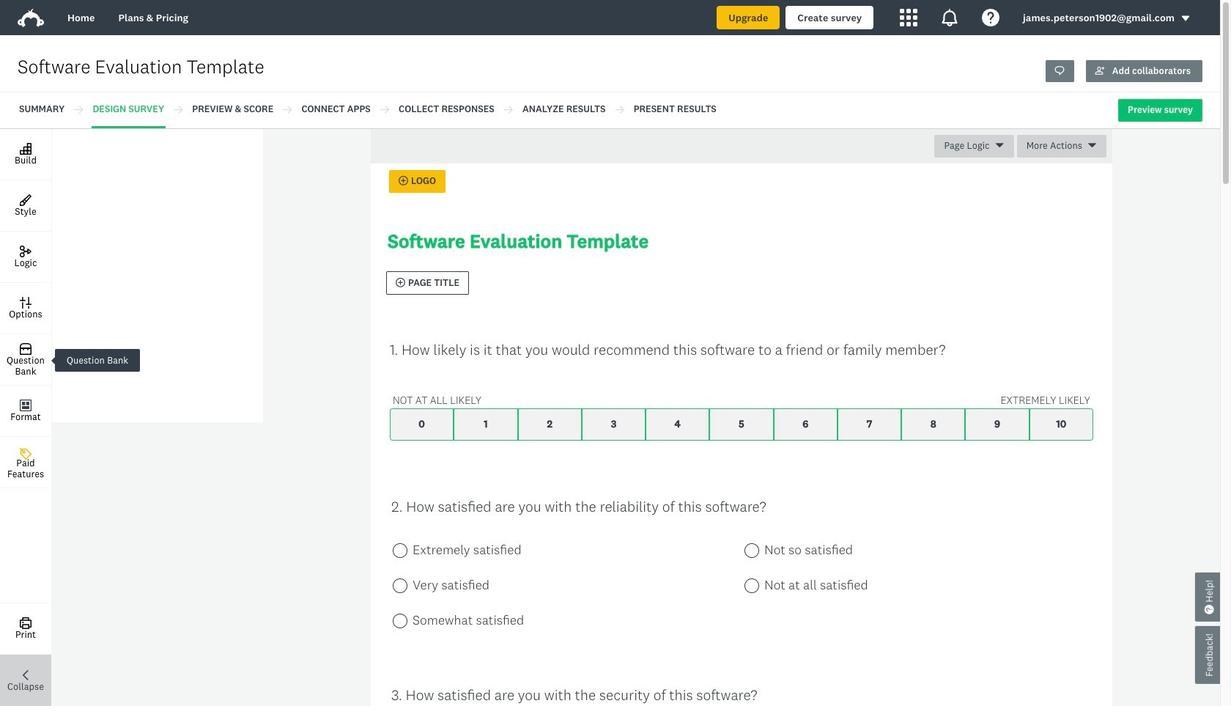 Task type: describe. For each thing, give the bounding box(es) containing it.
1 products icon image from the left
[[900, 9, 918, 26]]

0 element
[[415, 418, 429, 431]]

2 products icon image from the left
[[941, 9, 959, 26]]

1 element
[[479, 418, 493, 431]]

5 element
[[735, 418, 749, 431]]



Task type: locate. For each thing, give the bounding box(es) containing it.
2 element
[[543, 418, 557, 431]]

surveymonkey logo image
[[18, 9, 44, 27]]

products icon image
[[900, 9, 918, 26], [941, 9, 959, 26]]

6 element
[[799, 418, 813, 431]]

help icon image
[[983, 9, 1000, 26]]

3 element
[[607, 418, 621, 431]]

1 horizontal spatial products icon image
[[941, 9, 959, 26]]

dropdown arrow image
[[1181, 13, 1191, 24]]

4 element
[[671, 418, 685, 431]]

0 horizontal spatial products icon image
[[900, 9, 918, 26]]



Task type: vqa. For each thing, say whether or not it's contained in the screenshot.
Products Icon
yes



